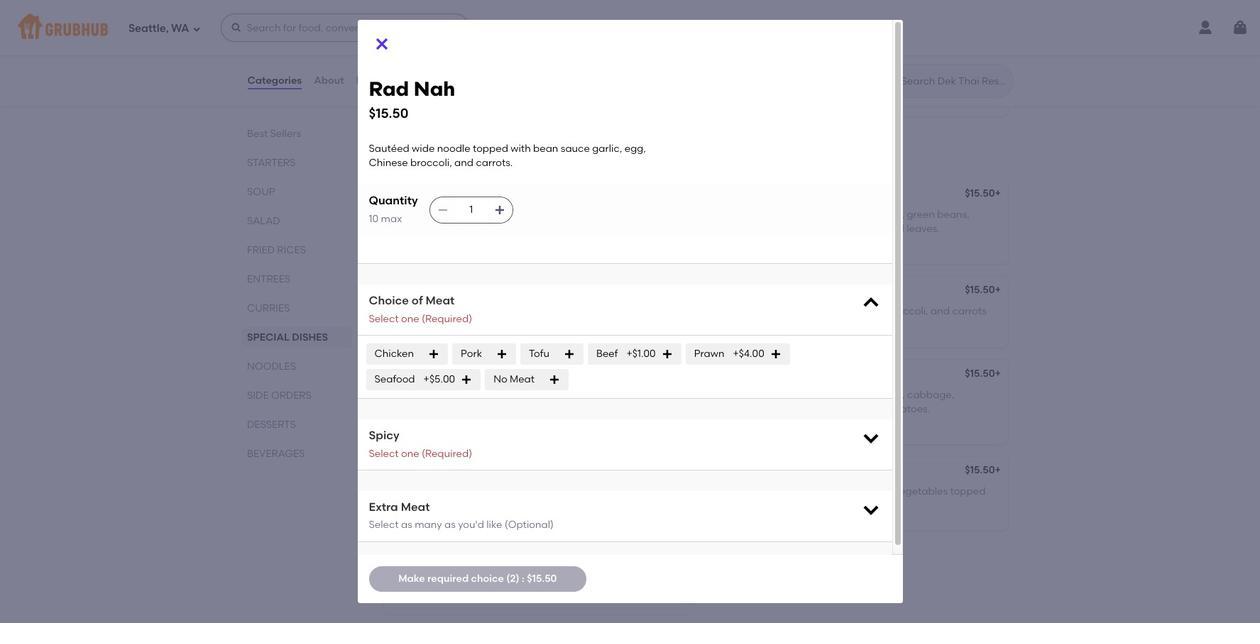 Task type: locate. For each thing, give the bounding box(es) containing it.
bell left pepper,
[[570, 572, 587, 584]]

spicy
[[435, 54, 462, 66], [369, 429, 399, 442], [392, 552, 418, 564]]

rad inside the 'rad nah $15.50'
[[369, 77, 409, 101]]

fried inside ramen noodle stir-fried with egg, broccoli, carrots, and white  onion in the special brown sauce.
[[483, 305, 504, 317]]

0 horizontal spatial cabbage,
[[436, 238, 483, 250]]

sautéed wide noodle topped with bean sauce garlic, egg, chinese broccoli, and carrots. up (optional)
[[392, 488, 669, 515]]

topped inside wide rice noodles stir-fried with mixed vegetables topped with  homemade peanut sauce.
[[950, 486, 986, 498]]

0 vertical spatial of
[[453, 209, 463, 221]]

0 horizontal spatial mushroom,
[[710, 403, 764, 416]]

spicy for spicy noodle with chow mein
[[392, 552, 418, 564]]

noodles inside wide rice noodles stir-fried with mixed vegetables topped with  homemade peanut sauce.
[[757, 486, 795, 498]]

1 horizontal spatial cabbage,
[[907, 389, 954, 401]]

one
[[401, 313, 419, 325], [401, 448, 419, 460]]

and up jalapeños
[[510, 209, 529, 221]]

$15.50
[[369, 105, 408, 121], [965, 187, 995, 199], [647, 284, 677, 296], [965, 284, 995, 296], [647, 368, 677, 380], [965, 368, 995, 380], [647, 464, 677, 476], [965, 464, 995, 476], [527, 573, 557, 585]]

pad left see on the right top
[[710, 285, 729, 297]]

noodle up homemade
[[741, 466, 777, 478]]

spicy up seafood
[[435, 54, 462, 66]]

1 horizontal spatial noodle
[[477, 189, 513, 201]]

egg, inside ramen noodle stir-fried with egg, broccoli, carrots, and white  onion in the special brown sauce.
[[529, 305, 551, 317]]

0 vertical spatial bell
[[731, 88, 748, 100]]

of inside the a new blend of pad thai and pad khee mao in our spicy stirfried version. thin rice noodles with egg, bean sprouts, broccoli,  cabbage, jalapeños and fresh basil leaves.
[[453, 209, 463, 221]]

1 horizontal spatial mushroom,
[[926, 74, 980, 86]]

pad thai
[[392, 369, 435, 381]]

spicy up rad nah
[[369, 429, 399, 442]]

1 vertical spatial sprouts,
[[592, 389, 630, 401]]

pad ramen
[[392, 285, 448, 297]]

ramen down pad ramen
[[392, 305, 426, 317]]

noodles
[[730, 209, 768, 221], [512, 223, 550, 235], [757, 305, 795, 317], [435, 389, 473, 401], [757, 486, 795, 498]]

noodle for ramen noodle stir-fried with egg, broccoli, carrots, and white  onion in the special brown sauce.
[[428, 305, 462, 317]]

onion, for thai rice noodles stir-fried with egg, bean sprouts, red onion,  green onion topped with ground peanut and cilantro.
[[392, 403, 421, 416]]

wide for homemade
[[710, 486, 735, 498]]

0 vertical spatial wide
[[710, 305, 735, 317]]

ramen right choice
[[414, 285, 448, 297]]

peanut right homemade
[[791, 500, 826, 512]]

rad down best seller
[[392, 468, 411, 480]]

a
[[392, 209, 399, 221]]

0 vertical spatial sweet
[[851, 223, 879, 235]]

onion, inside glass noodle stir-fried with egg, broccoli, cabbage, mushroom,  white onion, and cherry tomatoes.
[[795, 403, 824, 416]]

noodle right glass
[[739, 389, 772, 401]]

green inside flat noodles stir-fried with egg, jalapeño, green beans, carrot,  onions, tomatoes and sweet basil leaves.
[[907, 209, 935, 221]]

select inside spicy select one (required)
[[369, 448, 399, 460]]

rice inside the a new blend of pad thai and pad khee mao in our spicy stirfried version. thin rice noodles with egg, bean sprouts, broccoli,  cabbage, jalapeños and fresh basil leaves.
[[492, 223, 510, 235]]

1 horizontal spatial best
[[400, 451, 418, 461]]

0 horizontal spatial as
[[401, 519, 412, 531]]

0 vertical spatial sprouts,
[[627, 223, 665, 235]]

2 (required) from the top
[[422, 448, 472, 460]]

leaves. down the 'beans,'
[[907, 223, 940, 235]]

mao
[[580, 209, 602, 221]]

noodle inside ramen noodle stir-fried with egg, broccoli, carrots, and white  onion in the special brown sauce.
[[428, 305, 462, 317]]

$15.50 for ramen noodle stir-fried with egg, broccoli, carrots, and white  onion in the special brown sauce.
[[647, 284, 677, 296]]

2 vertical spatial noodle
[[421, 552, 456, 564]]

nah down seafood spicy stir-fried
[[414, 77, 455, 101]]

broccoli, left carrots,
[[553, 305, 595, 317]]

1 horizontal spatial as
[[444, 519, 456, 531]]

pad left khee
[[532, 209, 551, 221]]

basil right fresh
[[582, 238, 605, 250]]

in inside ramen noodle stir-fried with egg, broccoli, carrots, and white  onion in the special brown sauce.
[[449, 320, 458, 332]]

meat right no
[[510, 373, 535, 385]]

1 vertical spatial ramen
[[392, 305, 426, 317]]

1 vertical spatial spicy
[[369, 429, 399, 442]]

1 vertical spatial rad
[[392, 468, 411, 480]]

as left many
[[401, 519, 412, 531]]

salad tab
[[247, 214, 346, 229]]

onion, inside thai rice noodles stir-fried with egg, bean sprouts, red onion,  green onion topped with ground peanut and cilantro.
[[392, 403, 421, 416]]

0 horizontal spatial best
[[247, 128, 267, 140]]

$15.50 + for wide rice noodles stir-fried with egg, broccoli, and carrots in  sweet soy sauce.
[[965, 284, 1001, 296]]

noodles for thai
[[435, 389, 473, 401]]

:
[[522, 573, 525, 585]]

$15.50 for glass noodle stir-fried with egg, broccoli, cabbage, mushroom,  white onion, and cherry tomatoes.
[[965, 368, 995, 380]]

see
[[732, 285, 750, 297]]

3 select from the top
[[369, 519, 399, 531]]

special dishes
[[247, 332, 328, 344]]

sautéed down rad nah
[[392, 488, 432, 501]]

stir- inside 'egg noodle stir-fried with egg, garlic, bell pepper, bean sprouts and basil.'
[[448, 572, 467, 584]]

in inside wide rice noodles stir-fried with egg, broccoli, and carrots in  sweet soy sauce.
[[710, 320, 718, 332]]

+$4.00
[[733, 348, 764, 360]]

beef
[[596, 348, 618, 360]]

noodle for glass noodle stir-fried with egg, broccoli, cabbage, mushroom,  white onion, and cherry tomatoes.
[[739, 389, 772, 401]]

spicy
[[633, 209, 658, 221]]

and down combo, on the left top of page
[[481, 88, 501, 100]]

wide up many
[[435, 488, 457, 501]]

1 horizontal spatial onion
[[454, 403, 481, 416]]

green
[[599, 74, 627, 86], [392, 88, 420, 100], [907, 209, 935, 221], [423, 403, 451, 416]]

wide rice noodles stir-fried with egg, broccoli, and carrots in  sweet soy sauce.
[[710, 305, 987, 332]]

+ for wide rice noodles stir-fried with egg, broccoli, and carrots in  sweet soy sauce.
[[995, 284, 1001, 296]]

best sellers tab
[[247, 126, 346, 141]]

0 horizontal spatial sweet
[[720, 320, 749, 332]]

and right carrots,
[[637, 305, 656, 317]]

of
[[453, 209, 463, 221], [412, 294, 423, 308]]

sweet inside wide rice noodles stir-fried with egg, broccoli, and carrots in  sweet soy sauce.
[[720, 320, 749, 332]]

onion left the the
[[420, 320, 447, 332]]

jalapeño.
[[503, 88, 548, 100]]

2 vertical spatial select
[[369, 519, 399, 531]]

0 vertical spatial spicy
[[435, 54, 462, 66]]

1 vertical spatial noodle
[[741, 466, 777, 478]]

0 vertical spatial noodles
[[380, 146, 456, 164]]

sweet down "jalapeño," at the right of page
[[851, 223, 879, 235]]

in inside the a new blend of pad thai and pad khee mao in our spicy stirfried version. thin rice noodles with egg, bean sprouts, broccoli,  cabbage, jalapeños and fresh basil leaves.
[[604, 209, 612, 221]]

broccoli,
[[410, 157, 452, 169], [392, 238, 433, 250], [553, 305, 595, 317], [887, 305, 928, 317], [863, 389, 905, 401], [433, 503, 475, 515]]

broccoli, inside wide rice noodles stir-fried with egg, broccoli, and carrots in  sweet soy sauce.
[[887, 305, 928, 317]]

pad down stirfried
[[392, 285, 411, 297]]

0 horizontal spatial peanut
[[581, 403, 616, 416]]

in up 'prawn'
[[710, 320, 718, 332]]

1 select from the top
[[369, 313, 399, 325]]

stir- inside wide rice noodles stir-fried with egg, broccoli, and carrots in  sweet soy sauce.
[[798, 305, 816, 317]]

1 horizontal spatial in
[[604, 209, 612, 221]]

0 vertical spatial onion
[[420, 320, 447, 332]]

noodle right 'fusion'
[[477, 189, 513, 201]]

sauce
[[561, 143, 590, 155], [583, 488, 613, 501]]

(optional)
[[505, 519, 554, 531]]

0 horizontal spatial in
[[449, 320, 458, 332]]

topped right vegetables
[[950, 486, 986, 498]]

topped up 'fusion'
[[473, 143, 508, 155]]

0 vertical spatial leaves.
[[907, 223, 940, 235]]

in left the the
[[449, 320, 458, 332]]

(required) down pad ramen
[[422, 313, 472, 325]]

seafood for seafood spicy stir-fried
[[392, 54, 433, 66]]

mushroom,
[[926, 74, 980, 86], [710, 403, 764, 416]]

best up rad nah
[[400, 451, 418, 461]]

combo,
[[476, 74, 513, 86]]

peanut
[[581, 403, 616, 416], [791, 500, 826, 512]]

noodle up dek thai's fusion noodle
[[437, 143, 470, 155]]

one up rad nah
[[401, 448, 419, 460]]

1 vertical spatial of
[[412, 294, 423, 308]]

onion inside thai rice noodles stir-fried with egg, bean sprouts, red onion,  green onion topped with ground peanut and cilantro.
[[454, 403, 481, 416]]

spicy inside spicy select one (required)
[[369, 429, 399, 442]]

spicy select one (required)
[[369, 429, 472, 460]]

mushroom, inside stir-fried crispy duck with white onion, garlic, mushroom, and  bell peppers.
[[926, 74, 980, 86]]

noodle inside 'egg noodle stir-fried with egg, garlic, bell pepper, bean sprouts and basil.'
[[413, 572, 446, 584]]

chinese up many
[[392, 503, 431, 515]]

green up cilantro.
[[423, 403, 451, 416]]

cilantro.
[[392, 418, 431, 430]]

0 vertical spatial noodle
[[477, 189, 513, 201]]

noodle up you'd
[[460, 488, 493, 501]]

0 vertical spatial (required)
[[422, 313, 472, 325]]

2 horizontal spatial onion,
[[862, 74, 891, 86]]

1 vertical spatial best
[[400, 451, 418, 461]]

2 horizontal spatial in
[[710, 320, 718, 332]]

0 vertical spatial one
[[401, 313, 419, 325]]

dishes
[[292, 332, 328, 344]]

white inside ramen noodle stir-fried with egg, broccoli, carrots, and white  onion in the special brown sauce.
[[392, 320, 418, 332]]

1 vertical spatial mushroom,
[[710, 403, 764, 416]]

leaves.
[[907, 223, 940, 235], [607, 238, 640, 250]]

2 wide from the top
[[710, 486, 735, 498]]

0 vertical spatial thai
[[487, 209, 508, 221]]

nah down best seller
[[414, 468, 434, 480]]

mushroom, down glass
[[710, 403, 764, 416]]

0 vertical spatial sautéed wide noodle topped with bean sauce garlic, egg, chinese broccoli, and carrots.
[[369, 143, 646, 169]]

stir- inside ramen noodle stir-fried with egg, broccoli, carrots, and white  onion in the special brown sauce.
[[464, 305, 483, 317]]

0 horizontal spatial thai
[[392, 389, 413, 401]]

pad up thin
[[465, 209, 484, 221]]

$15.50 for wide rice noodles stir-fried with egg, broccoli, and carrots in  sweet soy sauce.
[[965, 284, 995, 296]]

stir- up combo, on the left top of page
[[464, 54, 485, 66]]

fried rices
[[247, 244, 306, 256]]

noodles up onions,
[[730, 209, 768, 221]]

noodle inside glass noodle stir-fried with egg, broccoli, cabbage, mushroom,  white onion, and cherry tomatoes.
[[739, 389, 772, 401]]

svg image
[[230, 22, 242, 33], [192, 24, 201, 33], [494, 204, 505, 216], [496, 349, 508, 360], [564, 349, 575, 360], [661, 349, 673, 360], [461, 374, 472, 386], [549, 374, 560, 386], [861, 428, 881, 448], [861, 500, 881, 520]]

1 horizontal spatial stir-
[[710, 74, 729, 86]]

stir- inside wide rice noodles stir-fried with mixed vegetables topped with  homemade peanut sauce.
[[798, 486, 816, 498]]

soy
[[751, 320, 767, 332]]

0 horizontal spatial basil
[[582, 238, 605, 250]]

ew
[[752, 285, 766, 297]]

egg, inside glass noodle stir-fried with egg, broccoli, cabbage, mushroom,  white onion, and cherry tomatoes.
[[839, 389, 861, 401]]

fresh
[[556, 238, 580, 250]]

about
[[314, 74, 344, 87]]

rice inside thai rice noodles stir-fried with egg, bean sprouts, red onion,  green onion topped with ground peanut and cilantro.
[[415, 389, 433, 401]]

jalapeño,
[[860, 209, 905, 221]]

version.
[[430, 223, 467, 235]]

best left sellers
[[247, 128, 267, 140]]

wide inside wide rice noodles stir-fried with mixed vegetables topped with  homemade peanut sauce.
[[710, 486, 735, 498]]

+ for glass noodle stir-fried with egg, broccoli, cabbage, mushroom,  white onion, and cherry tomatoes.
[[995, 368, 1001, 380]]

0 horizontal spatial onion,
[[392, 403, 421, 416]]

nah for rad nah
[[414, 468, 434, 480]]

and
[[481, 88, 501, 100], [710, 88, 729, 100], [454, 157, 474, 169], [510, 209, 529, 221], [830, 223, 849, 235], [535, 238, 554, 250], [637, 305, 656, 317], [931, 305, 950, 317], [618, 403, 637, 416], [827, 403, 846, 416], [477, 503, 496, 515], [429, 587, 449, 599]]

1 horizontal spatial of
[[453, 209, 463, 221]]

pad for pad thai
[[392, 369, 411, 381]]

search icon image
[[879, 72, 896, 89]]

bean
[[533, 143, 558, 155], [599, 223, 624, 235], [565, 389, 590, 401], [556, 488, 581, 501], [629, 572, 654, 584]]

sweet left 'soy'
[[720, 320, 749, 332]]

topped down no
[[483, 403, 519, 416]]

+ for flat noodles stir-fried with egg, jalapeño, green beans, carrot,  onions, tomatoes and sweet basil leaves.
[[995, 187, 1001, 199]]

$15.50 + for thai rice noodles stir-fried with egg, bean sprouts, red onion,  green onion topped with ground peanut and cilantro.
[[647, 368, 683, 380]]

stir- inside glass noodle stir-fried with egg, broccoli, cabbage, mushroom,  white onion, and cherry tomatoes.
[[774, 389, 793, 401]]

white inside glass noodle stir-fried with egg, broccoli, cabbage, mushroom,  white onion, and cherry tomatoes.
[[766, 403, 792, 416]]

broccoli, down stirfried
[[392, 238, 433, 250]]

noodles up thai's
[[380, 146, 456, 164]]

pad
[[465, 209, 484, 221], [532, 209, 551, 221], [392, 285, 411, 297], [710, 285, 729, 297], [392, 369, 411, 381]]

stir- left crispy
[[710, 74, 729, 86]]

select down extra
[[369, 519, 399, 531]]

thai down pad thai
[[392, 389, 413, 401]]

chow
[[482, 552, 510, 564]]

1 vertical spatial leaves.
[[607, 238, 640, 250]]

and inside flat noodles stir-fried with egg, jalapeño, green beans, carrot,  onions, tomatoes and sweet basil leaves.
[[830, 223, 849, 235]]

and left the peppers.
[[710, 88, 729, 100]]

nah inside the 'rad nah $15.50'
[[414, 77, 455, 101]]

noodles for see
[[757, 305, 795, 317]]

and left carrots
[[931, 305, 950, 317]]

quantity 10 max
[[369, 194, 418, 225]]

(required)
[[422, 313, 472, 325], [422, 448, 472, 460]]

egg, inside wide rice noodles stir-fried with egg, broccoli, and carrots in  sweet soy sauce.
[[863, 305, 884, 317]]

sprouts, left "red"
[[592, 389, 630, 401]]

wide rice noodles stir-fried with mixed vegetables topped with  homemade peanut sauce.
[[710, 486, 986, 512]]

1 vertical spatial onion
[[454, 403, 481, 416]]

mushroom, down $23.50
[[926, 74, 980, 86]]

bell
[[731, 88, 748, 100], [570, 572, 587, 584]]

stir- inside stir-fried crispy duck with white onion, garlic, mushroom, and  bell peppers.
[[710, 74, 729, 86]]

sauce.
[[548, 320, 579, 332], [770, 320, 801, 332], [828, 500, 860, 512]]

2 horizontal spatial noodle
[[741, 466, 777, 478]]

0 horizontal spatial noodles
[[247, 361, 296, 373]]

mein
[[512, 552, 536, 564]]

sweet inside flat noodles stir-fried with egg, jalapeño, green beans, carrot,  onions, tomatoes and sweet basil leaves.
[[851, 223, 879, 235]]

in left our
[[604, 209, 612, 221]]

2 select from the top
[[369, 448, 399, 460]]

no
[[494, 373, 507, 385]]

1 vertical spatial noodles
[[247, 361, 296, 373]]

2 vertical spatial meat
[[401, 501, 430, 514]]

peanut right "ground"
[[581, 403, 616, 416]]

rad nah
[[392, 468, 434, 480]]

and down required
[[429, 587, 449, 599]]

carrots. up the "input item quantity" number field
[[476, 157, 513, 169]]

1 vertical spatial seafood
[[375, 373, 415, 385]]

carrots. up (optional)
[[499, 503, 536, 515]]

bean inside 'egg noodle stir-fried with egg, garlic, bell pepper, bean sprouts and basil.'
[[629, 572, 654, 584]]

+ for thai rice noodles stir-fried with egg, bean sprouts, red onion,  green onion topped with ground peanut and cilantro.
[[677, 368, 683, 380]]

1 vertical spatial peanut
[[791, 500, 826, 512]]

0 horizontal spatial leaves.
[[607, 238, 640, 250]]

1 vertical spatial sautéed wide noodle topped with bean sauce garlic, egg, chinese broccoli, and carrots.
[[392, 488, 669, 515]]

white inside stir-fried crispy duck with white onion, garlic, mushroom, and  bell peppers.
[[833, 74, 859, 86]]

2 horizontal spatial white
[[833, 74, 859, 86]]

and left cherry
[[827, 403, 846, 416]]

broccoli, inside glass noodle stir-fried with egg, broccoli, cabbage, mushroom,  white onion, and cherry tomatoes.
[[863, 389, 905, 401]]

0 vertical spatial peanut
[[581, 403, 616, 416]]

noodle up the sprouts at the bottom of the page
[[413, 572, 446, 584]]

meat right choice
[[426, 294, 455, 308]]

noodles down "+$5.00"
[[435, 389, 473, 401]]

rice inside wide rice noodles stir-fried with egg, broccoli, and carrots in  sweet soy sauce.
[[737, 305, 755, 317]]

cabbage, down version.
[[436, 238, 483, 250]]

starters tab
[[247, 155, 346, 170]]

egg, inside the a new blend of pad thai and pad khee mao in our spicy stirfried version. thin rice noodles with egg, bean sprouts, broccoli,  cabbage, jalapeños and fresh basil leaves.
[[575, 223, 597, 235]]

stir- inside flat noodles stir-fried with egg, jalapeño, green beans, carrot,  onions, tomatoes and sweet basil leaves.
[[770, 209, 789, 221]]

spicy noodle with chow mein
[[392, 552, 536, 564]]

wide down pad see ew
[[710, 305, 735, 317]]

leaves. down our
[[607, 238, 640, 250]]

2 horizontal spatial thai
[[487, 209, 508, 221]]

spicy for spicy select one (required)
[[369, 429, 399, 442]]

cabbage, up tomatoes.
[[907, 389, 954, 401]]

2 vertical spatial white
[[766, 403, 792, 416]]

ramen
[[414, 285, 448, 297], [392, 305, 426, 317]]

0 vertical spatial wide
[[412, 143, 435, 155]]

select
[[369, 313, 399, 325], [369, 448, 399, 460], [369, 519, 399, 531]]

rice inside wide rice noodles stir-fried with mixed vegetables topped with  homemade peanut sauce.
[[737, 486, 755, 498]]

wide down the rama
[[710, 486, 735, 498]]

with inside 'egg noodle stir-fried with egg, garlic, bell pepper, bean sprouts and basil.'
[[491, 572, 511, 584]]

0 vertical spatial nah
[[414, 77, 455, 101]]

of up version.
[[453, 209, 463, 221]]

1 one from the top
[[401, 313, 419, 325]]

wide up thai's
[[412, 143, 435, 155]]

(required) up rad nah
[[422, 448, 472, 460]]

rice down rama noodle
[[737, 486, 755, 498]]

0 vertical spatial best
[[247, 128, 267, 140]]

with
[[811, 74, 831, 86], [511, 143, 531, 155], [813, 209, 833, 221], [553, 223, 573, 235], [507, 305, 527, 317], [840, 305, 861, 317], [518, 389, 539, 401], [817, 389, 837, 401], [521, 403, 541, 416], [840, 486, 861, 498], [533, 488, 554, 501], [710, 500, 730, 512], [458, 552, 479, 564], [491, 572, 511, 584]]

bell left the peppers.
[[731, 88, 748, 100]]

broccoli, inside the a new blend of pad thai and pad khee mao in our spicy stirfried version. thin rice noodles with egg, bean sprouts, broccoli,  cabbage, jalapeños and fresh basil leaves.
[[392, 238, 433, 250]]

and right tomatoes at the right of page
[[830, 223, 849, 235]]

stir
[[392, 74, 407, 86]]

1 vertical spatial chinese
[[392, 503, 431, 515]]

seafood for seafood
[[375, 373, 415, 385]]

thai down chicken on the left of page
[[413, 369, 435, 381]]

and inside wide rice noodles stir-fried with egg, broccoli, and carrots in  sweet soy sauce.
[[931, 305, 950, 317]]

cabbage,
[[436, 238, 483, 250], [907, 389, 954, 401]]

0 horizontal spatial sauce.
[[548, 320, 579, 332]]

1 vertical spatial cabbage,
[[907, 389, 954, 401]]

sprouts,
[[627, 223, 665, 235], [592, 389, 630, 401]]

white
[[833, 74, 859, 86], [392, 320, 418, 332], [766, 403, 792, 416]]

seafood down chicken on the left of page
[[375, 373, 415, 385]]

fried inside glass noodle stir-fried with egg, broccoli, cabbage, mushroom,  white onion, and cherry tomatoes.
[[793, 389, 815, 401]]

(required) inside spicy select one (required)
[[422, 448, 472, 460]]

seafood up stir
[[392, 54, 433, 66]]

green left the 'beans,'
[[907, 209, 935, 221]]

basil,
[[572, 74, 597, 86]]

noodle up the the
[[428, 305, 462, 317]]

broccoli, left carrots
[[887, 305, 928, 317]]

wide inside wide rice noodles stir-fried with egg, broccoli, and carrots in  sweet soy sauce.
[[710, 305, 735, 317]]

$23.50
[[967, 52, 999, 64]]

basil down "jalapeño," at the right of page
[[882, 223, 904, 235]]

chicken
[[375, 348, 414, 360]]

1 vertical spatial nah
[[414, 468, 434, 480]]

1 (required) from the top
[[422, 313, 472, 325]]

$15.50 + for flat noodles stir-fried with egg, jalapeño, green beans, carrot,  onions, tomatoes and sweet basil leaves.
[[965, 187, 1001, 199]]

noodles up jalapeños
[[512, 223, 550, 235]]

0 vertical spatial meat
[[426, 294, 455, 308]]

0 horizontal spatial bell
[[570, 572, 587, 584]]

one inside spicy select one (required)
[[401, 448, 419, 460]]

rice up 'soy'
[[737, 305, 755, 317]]

1 wide from the top
[[710, 305, 735, 317]]

+ for egg noodle stir-fried with egg, garlic, bell pepper, bean sprouts and basil.
[[677, 551, 683, 563]]

sprouts
[[392, 587, 427, 599]]

about button
[[313, 55, 345, 106]]

svg image inside the main navigation navigation
[[1232, 19, 1249, 36]]

0 horizontal spatial onion
[[420, 320, 447, 332]]

1 vertical spatial select
[[369, 448, 399, 460]]

garlic,
[[893, 74, 923, 86], [592, 143, 622, 155], [615, 488, 645, 501], [537, 572, 567, 584]]

0 vertical spatial basil
[[882, 223, 904, 235]]

1 vertical spatial (required)
[[422, 448, 472, 460]]

sautéed wide noodle topped with bean sauce garlic, egg, chinese broccoli, and carrots. up 'fusion'
[[369, 143, 646, 169]]

pad for pad ramen
[[392, 285, 411, 297]]

rad for rad nah $15.50
[[369, 77, 409, 101]]

1 vertical spatial carrots.
[[499, 503, 536, 515]]

1 vertical spatial bell
[[570, 572, 587, 584]]

1 vertical spatial basil
[[582, 238, 605, 250]]

thai up thin
[[487, 209, 508, 221]]

0 vertical spatial select
[[369, 313, 399, 325]]

and inside 'egg noodle stir-fried with egg, garlic, bell pepper, bean sprouts and basil.'
[[429, 587, 449, 599]]

2 horizontal spatial sauce.
[[828, 500, 860, 512]]

1 vertical spatial stir-
[[710, 74, 729, 86]]

noodles down special
[[247, 361, 296, 373]]

many
[[415, 519, 442, 531]]

2 one from the top
[[401, 448, 419, 460]]

rad right about button on the top left of page
[[369, 77, 409, 101]]

thai's
[[413, 189, 441, 201]]

1 vertical spatial one
[[401, 448, 419, 460]]

onion down "+$5.00"
[[454, 403, 481, 416]]

stirfried
[[392, 223, 428, 235]]

basil inside the a new blend of pad thai and pad khee mao in our spicy stirfried version. thin rice noodles with egg, bean sprouts, broccoli,  cabbage, jalapeños and fresh basil leaves.
[[582, 238, 605, 250]]

fried inside flat noodles stir-fried with egg, jalapeño, green beans, carrot,  onions, tomatoes and sweet basil leaves.
[[789, 209, 811, 221]]

0 vertical spatial cabbage,
[[436, 238, 483, 250]]

1 as from the left
[[401, 519, 412, 531]]

0 vertical spatial ramen
[[414, 285, 448, 297]]

0 vertical spatial chinese
[[369, 157, 408, 169]]

broccoli, up you'd
[[433, 503, 475, 515]]

0 vertical spatial white
[[833, 74, 859, 86]]

2 vertical spatial spicy
[[392, 552, 418, 564]]

beverages
[[247, 448, 305, 460]]

noodles inside wide rice noodles stir-fried with egg, broccoli, and carrots in  sweet soy sauce.
[[757, 305, 795, 317]]

meat up many
[[401, 501, 430, 514]]

rice down "+$5.00"
[[415, 389, 433, 401]]

rice for wide rice noodles stir-fried with egg, broccoli, and carrots in  sweet soy sauce.
[[737, 305, 755, 317]]

rad nah $15.50
[[369, 77, 455, 121]]

1 horizontal spatial bell
[[731, 88, 748, 100]]

1 horizontal spatial sweet
[[851, 223, 879, 235]]

1 horizontal spatial basil
[[882, 223, 904, 235]]

spicy up egg
[[392, 552, 418, 564]]

fusion
[[443, 189, 475, 201]]

chinese
[[369, 157, 408, 169], [392, 503, 431, 515]]

in
[[604, 209, 612, 221], [449, 320, 458, 332], [710, 320, 718, 332]]

noodle for wide rice noodles stir-fried with mixed vegetables topped with  homemade peanut sauce.
[[741, 466, 777, 478]]

2 nah from the top
[[414, 468, 434, 480]]

0 horizontal spatial stir-
[[464, 54, 485, 66]]

0 vertical spatial mushroom,
[[926, 74, 980, 86]]

rice for thai rice noodles stir-fried with egg, bean sprouts, red onion,  green onion topped with ground peanut and cilantro.
[[415, 389, 433, 401]]

and down "red"
[[618, 403, 637, 416]]

as left you'd
[[444, 519, 456, 531]]

1 vertical spatial white
[[392, 320, 418, 332]]

1 vertical spatial wide
[[710, 486, 735, 498]]

svg image
[[1232, 19, 1249, 36], [373, 35, 390, 53], [437, 204, 449, 216], [861, 293, 881, 313], [428, 349, 440, 360], [770, 349, 782, 360]]

mushroom, for stir-fried crispy duck with white onion, garlic, mushroom, and  bell peppers.
[[926, 74, 980, 86]]

reviews
[[356, 74, 396, 87]]

wide
[[710, 305, 735, 317], [710, 486, 735, 498]]

special dishes tab
[[247, 330, 346, 345]]

+
[[995, 187, 1001, 199], [677, 284, 683, 296], [995, 284, 1001, 296], [677, 368, 683, 380], [995, 368, 1001, 380], [677, 464, 683, 476], [995, 464, 1001, 476], [677, 551, 683, 563]]

select down choice
[[369, 313, 399, 325]]

2 vertical spatial thai
[[392, 389, 413, 401]]

wide
[[412, 143, 435, 155], [435, 488, 457, 501]]

noodle
[[477, 189, 513, 201], [741, 466, 777, 478], [421, 552, 456, 564]]

+ for wide rice noodles stir-fried with mixed vegetables topped with  homemade peanut sauce.
[[995, 464, 1001, 476]]

0 vertical spatial seafood
[[392, 54, 433, 66]]

best
[[247, 128, 267, 140], [400, 451, 418, 461]]

1 horizontal spatial leaves.
[[907, 223, 940, 235]]

fried rices tab
[[247, 243, 346, 258]]

1 nah from the top
[[414, 77, 455, 101]]

side
[[247, 390, 268, 402]]

meat inside extra meat select as many as you'd like (optional)
[[401, 501, 430, 514]]

as
[[401, 519, 412, 531], [444, 519, 456, 531]]

ramen inside ramen noodle stir-fried with egg, broccoli, carrots, and white  onion in the special brown sauce.
[[392, 305, 426, 317]]

1 horizontal spatial peanut
[[791, 500, 826, 512]]

pepper,
[[589, 572, 626, 584]]



Task type: vqa. For each thing, say whether or not it's contained in the screenshot.
fried in Wide rice noodles stir-fried with egg, broccoli, and carrots in  sweet soy sauce.
yes



Task type: describe. For each thing, give the bounding box(es) containing it.
carrot,
[[710, 223, 742, 235]]

onions,
[[744, 223, 778, 235]]

noodles tab
[[247, 359, 346, 374]]

entrees tab
[[247, 272, 346, 287]]

fried inside stir-fried crispy duck with white onion, garlic, mushroom, and  bell peppers.
[[729, 74, 751, 86]]

+$5.00
[[424, 373, 455, 385]]

beverages tab
[[247, 447, 346, 461]]

required
[[427, 573, 469, 585]]

leaves. inside flat noodles stir-fried with egg, jalapeño, green beans, carrot,  onions, tomatoes and sweet basil leaves.
[[907, 223, 940, 235]]

garlic, inside 'egg noodle stir-fried with egg, garlic, bell pepper, bean sprouts and basil.'
[[537, 572, 567, 584]]

2 as from the left
[[444, 519, 456, 531]]

dek thai's fusion noodle
[[392, 189, 513, 201]]

$16.00 +
[[647, 551, 683, 563]]

rice for wide rice noodles stir-fried with mixed vegetables topped with  homemade peanut sauce.
[[737, 486, 755, 498]]

pad see ew
[[710, 285, 766, 297]]

with inside flat noodles stir-fried with egg, jalapeño, green beans, carrot,  onions, tomatoes and sweet basil leaves.
[[813, 209, 833, 221]]

Input item quantity number field
[[456, 197, 487, 223]]

$15.50 + for glass noodle stir-fried with egg, broccoli, cabbage, mushroom,  white onion, and cherry tomatoes.
[[965, 368, 1001, 380]]

best sellers
[[247, 128, 301, 140]]

ramen noodle stir-fried with egg, broccoli, carrots, and white  onion in the special brown sauce.
[[392, 305, 656, 332]]

$15.50 for thai rice noodles stir-fried with egg, bean sprouts, red onion,  green onion topped with ground peanut and cilantro.
[[647, 368, 677, 380]]

dek
[[392, 189, 411, 201]]

wa
[[171, 22, 189, 35]]

side orders
[[247, 390, 311, 402]]

and inside ramen noodle stir-fried with egg, broccoli, carrots, and white  onion in the special brown sauce.
[[637, 305, 656, 317]]

and inside thai rice noodles stir-fried with egg, bean sprouts, red onion,  green onion topped with ground peanut and cilantro.
[[618, 403, 637, 416]]

Search Dek Thai Restaurant  search field
[[900, 75, 1009, 88]]

white for glass noodle stir-fried with egg, broccoli, cabbage, mushroom,  white onion, and cherry tomatoes.
[[766, 403, 792, 416]]

best for best sellers
[[247, 128, 267, 140]]

seattle, wa
[[129, 22, 189, 35]]

main navigation navigation
[[0, 0, 1260, 55]]

blend
[[423, 209, 451, 221]]

glass noodle stir-fried with egg, broccoli, cabbage, mushroom,  white onion, and cherry tomatoes.
[[710, 389, 954, 416]]

tofu
[[529, 348, 549, 360]]

noodle for egg noodle stir-fried with egg, garlic, bell pepper, bean sprouts and basil.
[[421, 552, 456, 564]]

egg, inside 'egg noodle stir-fried with egg, garlic, bell pepper, bean sprouts and basil.'
[[514, 572, 535, 584]]

green down stir
[[392, 88, 420, 100]]

cabbage, inside the a new blend of pad thai and pad khee mao in our spicy stirfried version. thin rice noodles with egg, bean sprouts, broccoli,  cabbage, jalapeños and fresh basil leaves.
[[436, 238, 483, 250]]

meat inside choice of meat select one (required)
[[426, 294, 455, 308]]

and inside stir fried seafood combo, wild ginger, basil, green bean, green  peppercorn and jalapeño.
[[481, 88, 501, 100]]

starters
[[247, 157, 295, 169]]

$15.50 for wide rice noodles stir-fried with mixed vegetables topped with  homemade peanut sauce.
[[965, 464, 995, 476]]

brown
[[515, 320, 545, 332]]

thai inside the a new blend of pad thai and pad khee mao in our spicy stirfried version. thin rice noodles with egg, bean sprouts, broccoli,  cabbage, jalapeños and fresh basil leaves.
[[487, 209, 508, 221]]

sauce. inside wide rice noodles stir-fried with mixed vegetables topped with  homemade peanut sauce.
[[828, 500, 860, 512]]

the
[[460, 320, 476, 332]]

broccoli, inside ramen noodle stir-fried with egg, broccoli, carrots, and white  onion in the special brown sauce.
[[553, 305, 595, 317]]

quantity
[[369, 194, 418, 208]]

1 vertical spatial wide
[[435, 488, 457, 501]]

crispy
[[754, 74, 782, 86]]

pad for pad see ew
[[710, 285, 729, 297]]

categories button
[[247, 55, 303, 106]]

leaves. inside the a new blend of pad thai and pad khee mao in our spicy stirfried version. thin rice noodles with egg, bean sprouts, broccoli,  cabbage, jalapeños and fresh basil leaves.
[[607, 238, 640, 250]]

cherry
[[848, 403, 879, 416]]

thai inside thai rice noodles stir-fried with egg, bean sprouts, red onion,  green onion topped with ground peanut and cilantro.
[[392, 389, 413, 401]]

1 vertical spatial sautéed
[[392, 488, 432, 501]]

noodles inside tab
[[247, 361, 296, 373]]

with inside ramen noodle stir-fried with egg, broccoli, carrots, and white  onion in the special brown sauce.
[[507, 305, 527, 317]]

tomatoes
[[781, 223, 827, 235]]

noodles inside the a new blend of pad thai and pad khee mao in our spicy stirfried version. thin rice noodles with egg, bean sprouts, broccoli,  cabbage, jalapeños and fresh basil leaves.
[[512, 223, 550, 235]]

white for ramen noodle stir-fried with egg, broccoli, carrots, and white  onion in the special brown sauce.
[[392, 320, 418, 332]]

special
[[478, 320, 513, 332]]

desserts tab
[[247, 417, 346, 432]]

0 vertical spatial carrots.
[[476, 157, 513, 169]]

green inside thai rice noodles stir-fried with egg, bean sprouts, red onion,  green onion topped with ground peanut and cilantro.
[[423, 403, 451, 416]]

wild
[[515, 74, 534, 86]]

of inside choice of meat select one (required)
[[412, 294, 423, 308]]

rad for rad nah
[[392, 468, 411, 480]]

topped up (optional)
[[496, 488, 531, 501]]

broccoli, up thai's
[[410, 157, 452, 169]]

thin
[[469, 223, 490, 235]]

bean,
[[630, 74, 657, 86]]

1 vertical spatial sauce
[[583, 488, 613, 501]]

khee
[[553, 209, 578, 221]]

orders
[[271, 390, 311, 402]]

rices
[[277, 244, 306, 256]]

noodles inside flat noodles stir-fried with egg, jalapeño, green beans, carrot,  onions, tomatoes and sweet basil leaves.
[[730, 209, 768, 221]]

desserts
[[247, 419, 296, 431]]

(required) inside choice of meat select one (required)
[[422, 313, 472, 325]]

homemade
[[732, 500, 789, 512]]

curries
[[247, 302, 290, 315]]

$15.50 for flat noodles stir-fried with egg, jalapeño, green beans, carrot,  onions, tomatoes and sweet basil leaves.
[[965, 187, 995, 199]]

select inside choice of meat select one (required)
[[369, 313, 399, 325]]

sprouts, inside thai rice noodles stir-fried with egg, bean sprouts, red onion,  green onion topped with ground peanut and cilantro.
[[592, 389, 630, 401]]

and inside stir-fried crispy duck with white onion, garlic, mushroom, and  bell peppers.
[[710, 88, 729, 100]]

onion, inside stir-fried crispy duck with white onion, garlic, mushroom, and  bell peppers.
[[862, 74, 891, 86]]

green right basil,
[[599, 74, 627, 86]]

curries tab
[[247, 301, 346, 316]]

like
[[487, 519, 502, 531]]

and left fresh
[[535, 238, 554, 250]]

peppercorn
[[422, 88, 479, 100]]

meat for no
[[510, 373, 535, 385]]

stir- inside thai rice noodles stir-fried with egg, bean sprouts, red onion,  green onion topped with ground peanut and cilantro.
[[476, 389, 494, 401]]

$16.00
[[647, 551, 677, 563]]

sprouts, inside the a new blend of pad thai and pad khee mao in our spicy stirfried version. thin rice noodles with egg, bean sprouts, broccoli,  cabbage, jalapeños and fresh basil leaves.
[[627, 223, 665, 235]]

with inside the a new blend of pad thai and pad khee mao in our spicy stirfried version. thin rice noodles with egg, bean sprouts, broccoli,  cabbage, jalapeños and fresh basil leaves.
[[553, 223, 573, 235]]

meat for extra
[[401, 501, 430, 514]]

basil.
[[451, 587, 476, 599]]

red
[[633, 389, 649, 401]]

fried inside wide rice noodles stir-fried with mixed vegetables topped with  homemade peanut sauce.
[[816, 486, 838, 498]]

special
[[247, 332, 289, 344]]

carrots
[[952, 305, 987, 317]]

bell inside 'egg noodle stir-fried with egg, garlic, bell pepper, bean sprouts and basil.'
[[570, 572, 587, 584]]

our
[[615, 209, 631, 221]]

and up 'fusion'
[[454, 157, 474, 169]]

glass
[[710, 389, 736, 401]]

in for wide rice noodles stir-fried with egg, broccoli, and carrots in  sweet soy sauce.
[[710, 320, 718, 332]]

soup
[[247, 186, 275, 198]]

$15.50 + for wide rice noodles stir-fried with mixed vegetables topped with  homemade peanut sauce.
[[965, 464, 1001, 476]]

noodle for egg noodle stir-fried with egg, garlic, bell pepper, bean sprouts and basil.
[[413, 572, 446, 584]]

basil inside flat noodles stir-fried with egg, jalapeño, green beans, carrot,  onions, tomatoes and sweet basil leaves.
[[882, 223, 904, 235]]

side orders tab
[[247, 388, 346, 403]]

peanut inside thai rice noodles stir-fried with egg, bean sprouts, red onion,  green onion topped with ground peanut and cilantro.
[[581, 403, 616, 416]]

extra meat select as many as you'd like (optional)
[[369, 501, 554, 531]]

vegetables
[[895, 486, 948, 498]]

egg, inside thai rice noodles stir-fried with egg, bean sprouts, red onion,  green onion topped with ground peanut and cilantro.
[[541, 389, 562, 401]]

0 vertical spatial sauce
[[561, 143, 590, 155]]

with inside stir-fried crispy duck with white onion, garlic, mushroom, and  bell peppers.
[[811, 74, 831, 86]]

bean inside thai rice noodles stir-fried with egg, bean sprouts, red onion,  green onion topped with ground peanut and cilantro.
[[565, 389, 590, 401]]

choice of meat select one (required)
[[369, 294, 472, 325]]

one inside choice of meat select one (required)
[[401, 313, 419, 325]]

mixed
[[863, 486, 892, 498]]

noodles for noodle
[[757, 486, 795, 498]]

prawn
[[694, 348, 725, 360]]

sauce. inside ramen noodle stir-fried with egg, broccoli, carrots, and white  onion in the special brown sauce.
[[548, 320, 579, 332]]

topped inside thai rice noodles stir-fried with egg, bean sprouts, red onion,  green onion topped with ground peanut and cilantro.
[[483, 403, 519, 416]]

salad
[[247, 215, 280, 227]]

ground
[[544, 403, 578, 416]]

peanut inside wide rice noodles stir-fried with mixed vegetables topped with  homemade peanut sauce.
[[791, 500, 826, 512]]

jalapeños
[[485, 238, 532, 250]]

bell inside stir-fried crispy duck with white onion, garlic, mushroom, and  bell peppers.
[[731, 88, 748, 100]]

egg, inside flat noodles stir-fried with egg, jalapeño, green beans, carrot,  onions, tomatoes and sweet basil leaves.
[[836, 209, 857, 221]]

and up the like
[[477, 503, 496, 515]]

$15.50 + for ramen noodle stir-fried with egg, broccoli, carrots, and white  onion in the special brown sauce.
[[647, 284, 683, 296]]

seattle,
[[129, 22, 169, 35]]

stir fried seafood combo, wild ginger, basil, green bean, green  peppercorn and jalapeño.
[[392, 74, 657, 100]]

+ for ramen noodle stir-fried with egg, broccoli, carrots, and white  onion in the special brown sauce.
[[677, 284, 683, 296]]

pork
[[461, 348, 482, 360]]

seafood spicy stir-fried
[[392, 54, 509, 66]]

with inside glass noodle stir-fried with egg, broccoli, cabbage, mushroom,  white onion, and cherry tomatoes.
[[817, 389, 837, 401]]

new
[[401, 209, 421, 221]]

fried inside 'egg noodle stir-fried with egg, garlic, bell pepper, bean sprouts and basil.'
[[467, 572, 489, 584]]

rama noodle
[[710, 466, 777, 478]]

stir-fried crispy duck with white onion, garlic, mushroom, and  bell peppers.
[[710, 74, 980, 100]]

nah for rad nah $15.50
[[414, 77, 455, 101]]

with inside wide rice noodles stir-fried with egg, broccoli, and carrots in  sweet soy sauce.
[[840, 305, 861, 317]]

flat noodles stir-fried with egg, jalapeño, green beans, carrot,  onions, tomatoes and sweet basil leaves.
[[710, 209, 970, 235]]

fried inside stir fried seafood combo, wild ginger, basil, green bean, green  peppercorn and jalapeño.
[[410, 74, 432, 86]]

select inside extra meat select as many as you'd like (optional)
[[369, 519, 399, 531]]

1 horizontal spatial noodles
[[380, 146, 456, 164]]

onion, for glass noodle stir-fried with egg, broccoli, cabbage, mushroom,  white onion, and cherry tomatoes.
[[795, 403, 824, 416]]

seller
[[420, 451, 444, 461]]

and inside glass noodle stir-fried with egg, broccoli, cabbage, mushroom,  white onion, and cherry tomatoes.
[[827, 403, 846, 416]]

fried inside wide rice noodles stir-fried with egg, broccoli, and carrots in  sweet soy sauce.
[[816, 305, 838, 317]]

in for a new blend of pad thai and pad khee mao in our spicy stirfried version. thin rice noodles with egg, bean sprouts, broccoli,  cabbage, jalapeños and fresh basil leaves.
[[604, 209, 612, 221]]

soup tab
[[247, 185, 346, 200]]

duck
[[784, 74, 808, 86]]

1 vertical spatial thai
[[413, 369, 435, 381]]

max
[[381, 213, 402, 225]]

ginger,
[[537, 74, 570, 86]]

egg
[[392, 572, 410, 584]]

peppers.
[[751, 88, 793, 100]]

make required choice (2) : $15.50
[[398, 573, 557, 585]]

10
[[369, 213, 379, 225]]

garlic, inside stir-fried crispy duck with white onion, garlic, mushroom, and  bell peppers.
[[893, 74, 923, 86]]

best for best seller
[[400, 451, 418, 461]]

fried
[[247, 244, 274, 256]]

best seller
[[400, 451, 444, 461]]

$15.50 inside the 'rad nah $15.50'
[[369, 105, 408, 121]]

onion inside ramen noodle stir-fried with egg, broccoli, carrots, and white  onion in the special brown sauce.
[[420, 320, 447, 332]]

0 vertical spatial sautéed
[[369, 143, 409, 155]]

fried inside thai rice noodles stir-fried with egg, bean sprouts, red onion,  green onion topped with ground peanut and cilantro.
[[494, 389, 516, 401]]

bean inside the a new blend of pad thai and pad khee mao in our spicy stirfried version. thin rice noodles with egg, bean sprouts, broccoli,  cabbage, jalapeños and fresh basil leaves.
[[599, 223, 624, 235]]

cabbage, inside glass noodle stir-fried with egg, broccoli, cabbage, mushroom,  white onion, and cherry tomatoes.
[[907, 389, 954, 401]]

+$1.00
[[626, 348, 656, 360]]

(2)
[[506, 573, 520, 585]]

wide for in
[[710, 305, 735, 317]]

flat
[[710, 209, 728, 221]]

sauce. inside wide rice noodles stir-fried with egg, broccoli, and carrots in  sweet soy sauce.
[[770, 320, 801, 332]]

reviews button
[[355, 55, 396, 106]]

rama
[[710, 466, 739, 478]]

mushroom, for glass noodle stir-fried with egg, broccoli, cabbage, mushroom,  white onion, and cherry tomatoes.
[[710, 403, 764, 416]]

thai rice noodles stir-fried with egg, bean sprouts, red onion,  green onion topped with ground peanut and cilantro.
[[392, 389, 649, 430]]



